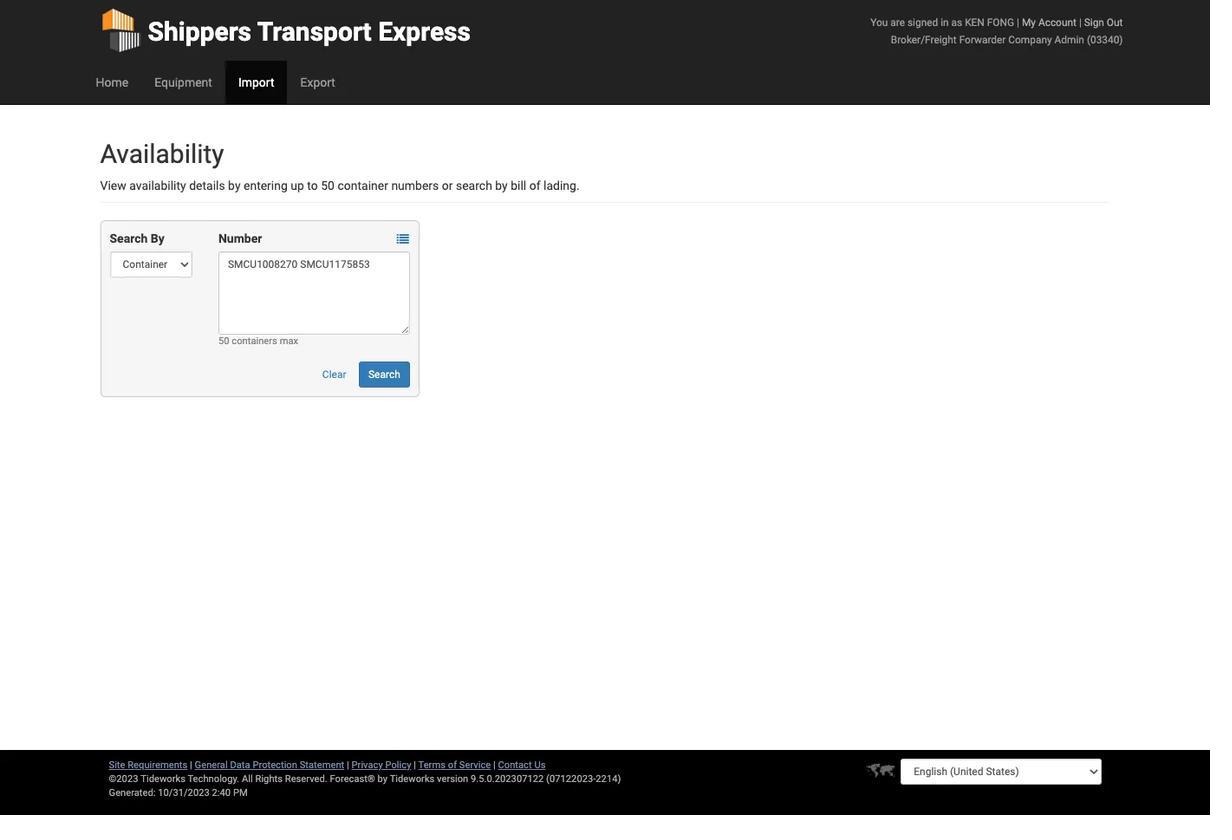 Task type: describe. For each thing, give the bounding box(es) containing it.
1 horizontal spatial 50
[[321, 179, 335, 193]]

of inside site requirements | general data protection statement | privacy policy | terms of service | contact us ©2023 tideworks technology. all rights reserved. forecast® by tideworks version 9.5.0.202307122 (07122023-2214) generated: 10/31/2023 2:40 pm
[[448, 760, 457, 771]]

| left sign
[[1080, 16, 1082, 29]]

all
[[242, 774, 253, 785]]

to
[[307, 179, 318, 193]]

shippers transport express link
[[100, 0, 471, 61]]

terms
[[419, 760, 446, 771]]

2:40
[[212, 788, 231, 799]]

max
[[280, 336, 298, 347]]

data
[[230, 760, 250, 771]]

export button
[[288, 61, 349, 104]]

by
[[151, 232, 165, 245]]

privacy
[[352, 760, 383, 771]]

| up tideworks
[[414, 760, 416, 771]]

home button
[[83, 61, 142, 104]]

service
[[460, 760, 491, 771]]

my
[[1023, 16, 1036, 29]]

shippers transport express
[[148, 16, 471, 47]]

shippers
[[148, 16, 252, 47]]

0 horizontal spatial 50
[[219, 336, 229, 347]]

Number text field
[[219, 252, 410, 335]]

import button
[[225, 61, 288, 104]]

are
[[891, 16, 906, 29]]

generated:
[[109, 788, 156, 799]]

view availability details by entering up to 50 container numbers or search by bill of lading.
[[100, 179, 580, 193]]

you
[[871, 16, 888, 29]]

site requirements link
[[109, 760, 188, 771]]

express
[[378, 16, 471, 47]]

contact
[[498, 760, 532, 771]]

sign out link
[[1085, 16, 1124, 29]]

pm
[[233, 788, 248, 799]]

entering
[[244, 179, 288, 193]]

2 horizontal spatial by
[[496, 179, 508, 193]]

| left 'my'
[[1017, 16, 1020, 29]]

protection
[[253, 760, 297, 771]]

account
[[1039, 16, 1077, 29]]

general
[[195, 760, 228, 771]]

0 horizontal spatial by
[[228, 179, 241, 193]]

as
[[952, 16, 963, 29]]

statement
[[300, 760, 345, 771]]

clear
[[323, 369, 347, 381]]

search for search by
[[110, 232, 148, 245]]

9.5.0.202307122
[[471, 774, 544, 785]]

equipment
[[155, 75, 212, 89]]

site
[[109, 760, 125, 771]]

site requirements | general data protection statement | privacy policy | terms of service | contact us ©2023 tideworks technology. all rights reserved. forecast® by tideworks version 9.5.0.202307122 (07122023-2214) generated: 10/31/2023 2:40 pm
[[109, 760, 621, 799]]

50 containers max
[[219, 336, 298, 347]]

bill
[[511, 179, 527, 193]]

in
[[941, 16, 949, 29]]

export
[[301, 75, 336, 89]]

search
[[456, 179, 493, 193]]

tideworks
[[390, 774, 435, 785]]

availability
[[129, 179, 186, 193]]

2214)
[[596, 774, 621, 785]]

forecast®
[[330, 774, 375, 785]]



Task type: locate. For each thing, give the bounding box(es) containing it.
number
[[219, 232, 262, 245]]

broker/freight
[[891, 34, 957, 46]]

clear button
[[313, 362, 356, 388]]

|
[[1017, 16, 1020, 29], [1080, 16, 1082, 29], [190, 760, 192, 771], [347, 760, 349, 771], [414, 760, 416, 771], [494, 760, 496, 771]]

general data protection statement link
[[195, 760, 345, 771]]

version
[[437, 774, 469, 785]]

©2023 tideworks
[[109, 774, 186, 785]]

0 vertical spatial search
[[110, 232, 148, 245]]

view
[[100, 179, 126, 193]]

company
[[1009, 34, 1053, 46]]

equipment button
[[142, 61, 225, 104]]

transport
[[257, 16, 372, 47]]

of right bill
[[530, 179, 541, 193]]

containers
[[232, 336, 277, 347]]

(03340)
[[1088, 34, 1124, 46]]

| up 9.5.0.202307122
[[494, 760, 496, 771]]

signed
[[908, 16, 939, 29]]

availability
[[100, 139, 224, 169]]

0 horizontal spatial of
[[448, 760, 457, 771]]

by right details
[[228, 179, 241, 193]]

numbers
[[392, 179, 439, 193]]

| up forecast®
[[347, 760, 349, 771]]

0 vertical spatial of
[[530, 179, 541, 193]]

1 horizontal spatial by
[[378, 774, 388, 785]]

privacy policy link
[[352, 760, 412, 771]]

by inside site requirements | general data protection statement | privacy policy | terms of service | contact us ©2023 tideworks technology. all rights reserved. forecast® by tideworks version 9.5.0.202307122 (07122023-2214) generated: 10/31/2023 2:40 pm
[[378, 774, 388, 785]]

50 right 'to'
[[321, 179, 335, 193]]

sign
[[1085, 16, 1105, 29]]

search for search
[[369, 369, 401, 381]]

rights
[[255, 774, 283, 785]]

my account link
[[1023, 16, 1077, 29]]

details
[[189, 179, 225, 193]]

of
[[530, 179, 541, 193], [448, 760, 457, 771]]

fong
[[988, 16, 1015, 29]]

(07122023-
[[547, 774, 596, 785]]

out
[[1107, 16, 1124, 29]]

policy
[[386, 760, 412, 771]]

search by
[[110, 232, 165, 245]]

1 vertical spatial 50
[[219, 336, 229, 347]]

by left bill
[[496, 179, 508, 193]]

| left general
[[190, 760, 192, 771]]

contact us link
[[498, 760, 546, 771]]

us
[[535, 760, 546, 771]]

of up version
[[448, 760, 457, 771]]

1 horizontal spatial search
[[369, 369, 401, 381]]

50
[[321, 179, 335, 193], [219, 336, 229, 347]]

by down privacy policy link
[[378, 774, 388, 785]]

by
[[228, 179, 241, 193], [496, 179, 508, 193], [378, 774, 388, 785]]

search inside 'button'
[[369, 369, 401, 381]]

search right clear
[[369, 369, 401, 381]]

ken
[[965, 16, 985, 29]]

technology.
[[188, 774, 240, 785]]

or
[[442, 179, 453, 193]]

0 vertical spatial 50
[[321, 179, 335, 193]]

show list image
[[397, 234, 409, 246]]

up
[[291, 179, 304, 193]]

home
[[96, 75, 129, 89]]

you are signed in as ken fong | my account | sign out broker/freight forwarder company admin (03340)
[[871, 16, 1124, 46]]

container
[[338, 179, 389, 193]]

import
[[238, 75, 275, 89]]

search left by
[[110, 232, 148, 245]]

10/31/2023
[[158, 788, 210, 799]]

1 horizontal spatial of
[[530, 179, 541, 193]]

1 vertical spatial search
[[369, 369, 401, 381]]

50 left containers
[[219, 336, 229, 347]]

admin
[[1055, 34, 1085, 46]]

search
[[110, 232, 148, 245], [369, 369, 401, 381]]

forwarder
[[960, 34, 1006, 46]]

1 vertical spatial of
[[448, 760, 457, 771]]

search button
[[359, 362, 410, 388]]

lading.
[[544, 179, 580, 193]]

reserved.
[[285, 774, 328, 785]]

0 horizontal spatial search
[[110, 232, 148, 245]]

requirements
[[128, 760, 188, 771]]

terms of service link
[[419, 760, 491, 771]]



Task type: vqa. For each thing, say whether or not it's contained in the screenshot.
the middle "by"
yes



